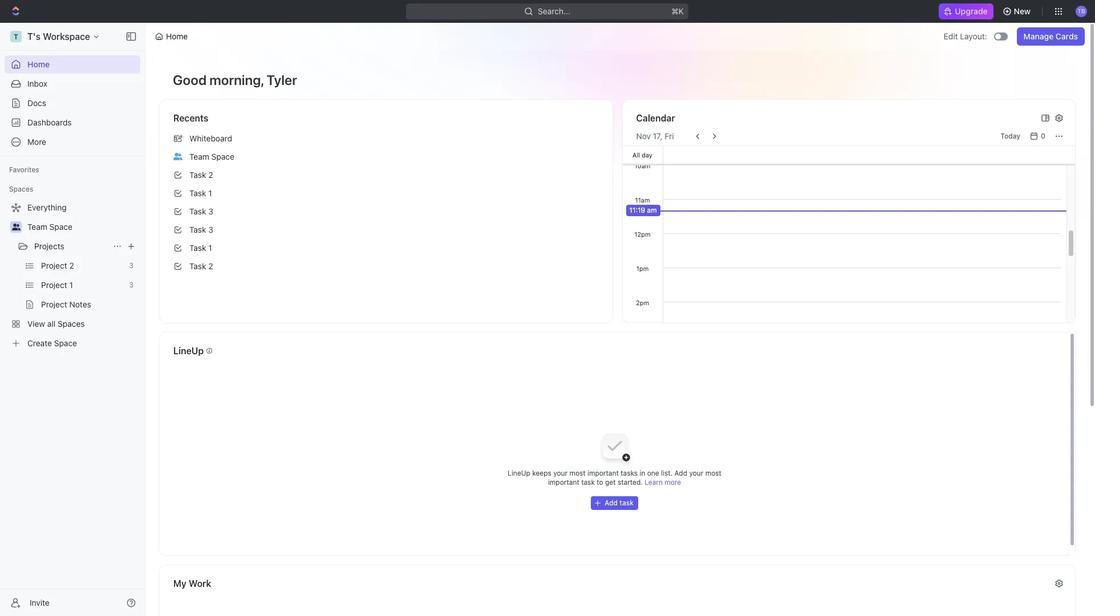 Task type: describe. For each thing, give the bounding box(es) containing it.
add task button
[[591, 496, 638, 510]]

upgrade link
[[939, 3, 994, 19]]

1 for task 1
[[208, 188, 212, 198]]

0 vertical spatial space
[[211, 152, 234, 161]]

task for task 1 'link'
[[189, 188, 206, 198]]

more button
[[5, 133, 140, 151]]

tb
[[1078, 8, 1086, 14]]

morning,
[[210, 72, 264, 88]]

all
[[47, 319, 56, 329]]

upgrade
[[955, 6, 988, 16]]

more
[[665, 478, 681, 487]]

2 most from the left
[[706, 469, 722, 478]]

view all spaces
[[27, 319, 85, 329]]

new
[[1014, 6, 1031, 16]]

learn
[[645, 478, 663, 487]]

dashboards
[[27, 118, 72, 127]]

team inside sidebar navigation
[[27, 222, 47, 232]]

in
[[640, 469, 646, 478]]

project notes link
[[41, 296, 138, 314]]

3 right project 2 "link"
[[129, 261, 134, 270]]

new button
[[998, 2, 1038, 21]]

team space inside sidebar navigation
[[27, 222, 72, 232]]

started.
[[618, 478, 643, 487]]

edit layout:
[[944, 31, 988, 41]]

whiteboard
[[189, 134, 232, 143]]

view
[[27, 319, 45, 329]]

docs
[[27, 98, 46, 108]]

project 1
[[41, 280, 73, 290]]

favorites button
[[5, 163, 44, 177]]

‎task 1 link
[[169, 239, 603, 257]]

12pm
[[635, 231, 651, 238]]

task 1 link
[[169, 184, 603, 203]]

more
[[27, 137, 46, 147]]

project for project 2
[[41, 261, 67, 270]]

task for 1st task 3 link from the bottom of the page
[[189, 225, 206, 235]]

2 vertical spatial space
[[54, 338, 77, 348]]

inbox link
[[5, 75, 140, 93]]

0 horizontal spatial team space link
[[27, 218, 138, 236]]

projects
[[34, 241, 64, 251]]

lineup keeps your most important tasks in one list. add your most important task to get started.
[[508, 469, 722, 487]]

‎task 2
[[189, 261, 213, 271]]

0 vertical spatial spaces
[[9, 185, 33, 193]]

learn more link
[[645, 478, 681, 487]]

1 for ‎task 1
[[208, 243, 212, 253]]

everything
[[27, 203, 67, 212]]

add task
[[605, 499, 634, 507]]

2 task 3 link from the top
[[169, 221, 603, 239]]

task 2 link
[[169, 166, 603, 184]]

1 horizontal spatial important
[[588, 469, 619, 478]]

task 3 for 2nd task 3 link from the bottom of the page
[[189, 207, 213, 216]]

user group image
[[12, 224, 20, 231]]

today button
[[996, 130, 1025, 143]]

create space
[[27, 338, 77, 348]]

user group image
[[173, 153, 183, 160]]

manage
[[1024, 31, 1054, 41]]

today
[[1001, 132, 1021, 140]]

11:19
[[630, 206, 645, 215]]

add task button
[[591, 496, 638, 510]]

docs link
[[5, 94, 140, 112]]

learn more
[[645, 478, 681, 487]]

dashboards link
[[5, 114, 140, 132]]

1 your from the left
[[554, 469, 568, 478]]

10am
[[635, 162, 651, 169]]

task 1
[[189, 188, 212, 198]]

home link
[[5, 55, 140, 74]]

create space link
[[5, 334, 138, 353]]

1 horizontal spatial spaces
[[58, 319, 85, 329]]

task 2
[[189, 170, 213, 180]]

nov 17, fri
[[637, 131, 674, 141]]

t
[[14, 32, 18, 41]]

notes
[[69, 300, 91, 309]]

am
[[647, 206, 657, 215]]

1 vertical spatial space
[[49, 222, 72, 232]]

‎task for ‎task 1
[[189, 243, 206, 253]]

recents
[[173, 113, 208, 123]]

nov 17, fri button
[[637, 131, 674, 141]]

good morning, tyler
[[173, 72, 297, 88]]

fri
[[665, 131, 674, 141]]

calendar
[[637, 113, 675, 123]]

2pm
[[636, 299, 649, 306]]

manage cards
[[1024, 31, 1078, 41]]

project for project 1
[[41, 280, 67, 290]]

2 for project 2
[[69, 261, 74, 270]]

to
[[597, 478, 604, 487]]

whiteboard link
[[169, 130, 603, 148]]



Task type: vqa. For each thing, say whether or not it's contained in the screenshot.
LineUp keeps your most important tasks in one list. Add your most important task to get started. LineUp
yes



Task type: locate. For each thing, give the bounding box(es) containing it.
your
[[554, 469, 568, 478], [690, 469, 704, 478]]

spaces
[[9, 185, 33, 193], [58, 319, 85, 329]]

1 inside task 1 'link'
[[208, 188, 212, 198]]

2 down the 'projects' link
[[69, 261, 74, 270]]

1 vertical spatial important
[[548, 478, 580, 487]]

1 horizontal spatial add
[[675, 469, 688, 478]]

task down started.
[[620, 499, 634, 507]]

space down the everything link
[[49, 222, 72, 232]]

task 3 link down task 2 "link"
[[169, 203, 603, 221]]

t's workspace
[[27, 31, 90, 42]]

2 vertical spatial 1
[[69, 280, 73, 290]]

‎task for ‎task 2
[[189, 261, 206, 271]]

home
[[166, 31, 188, 41], [27, 59, 50, 69]]

task down task 1
[[189, 207, 206, 216]]

1 vertical spatial team space
[[27, 222, 72, 232]]

1 horizontal spatial lineup
[[508, 469, 531, 478]]

2 for ‎task 2
[[208, 261, 213, 271]]

2 project from the top
[[41, 280, 67, 290]]

team space link up task 1 'link'
[[169, 148, 603, 166]]

projects link
[[34, 237, 108, 256]]

tree inside sidebar navigation
[[5, 199, 140, 353]]

team space link down the everything link
[[27, 218, 138, 236]]

one
[[648, 469, 659, 478]]

important down keeps
[[548, 478, 580, 487]]

create
[[27, 338, 52, 348]]

task down task 2
[[189, 188, 206, 198]]

1 horizontal spatial team space link
[[169, 148, 603, 166]]

get
[[605, 478, 616, 487]]

most
[[570, 469, 586, 478], [706, 469, 722, 478]]

tree containing everything
[[5, 199, 140, 353]]

tb button
[[1073, 2, 1091, 21]]

0 vertical spatial task
[[582, 478, 595, 487]]

4 task from the top
[[189, 225, 206, 235]]

add inside button
[[605, 499, 618, 507]]

1 horizontal spatial team
[[189, 152, 209, 161]]

task inside "link"
[[189, 170, 206, 180]]

1
[[208, 188, 212, 198], [208, 243, 212, 253], [69, 280, 73, 290]]

list.
[[661, 469, 673, 478]]

team space link
[[169, 148, 603, 166], [27, 218, 138, 236]]

11am
[[635, 196, 650, 204]]

1 most from the left
[[570, 469, 586, 478]]

2 up task 1
[[208, 170, 213, 180]]

0 vertical spatial project
[[41, 261, 67, 270]]

task up task 1
[[189, 170, 206, 180]]

project up project 1
[[41, 261, 67, 270]]

tree
[[5, 199, 140, 353]]

home inside "link"
[[27, 59, 50, 69]]

1 horizontal spatial your
[[690, 469, 704, 478]]

3 down task 1
[[208, 207, 213, 216]]

task
[[582, 478, 595, 487], [620, 499, 634, 507]]

task inside button
[[620, 499, 634, 507]]

0 vertical spatial team
[[189, 152, 209, 161]]

search...
[[538, 6, 571, 16]]

project for project notes
[[41, 300, 67, 309]]

your right list.
[[690, 469, 704, 478]]

task up '‎task 1'
[[189, 225, 206, 235]]

‎task down '‎task 1'
[[189, 261, 206, 271]]

team space
[[189, 152, 234, 161], [27, 222, 72, 232]]

0 vertical spatial add
[[675, 469, 688, 478]]

1 horizontal spatial team space
[[189, 152, 234, 161]]

1 horizontal spatial home
[[166, 31, 188, 41]]

project 1 link
[[41, 276, 125, 294]]

0 vertical spatial 1
[[208, 188, 212, 198]]

1 horizontal spatial task
[[620, 499, 634, 507]]

2 down '‎task 1'
[[208, 261, 213, 271]]

project up view all spaces
[[41, 300, 67, 309]]

0 vertical spatial team space link
[[169, 148, 603, 166]]

task for task 2 "link"
[[189, 170, 206, 180]]

2 vertical spatial project
[[41, 300, 67, 309]]

0 vertical spatial home
[[166, 31, 188, 41]]

spaces up create space link
[[58, 319, 85, 329]]

3 project from the top
[[41, 300, 67, 309]]

nov
[[637, 131, 651, 141]]

task 3 down task 1
[[189, 207, 213, 216]]

project 2
[[41, 261, 74, 270]]

t's workspace, , element
[[10, 31, 22, 42]]

tasks
[[621, 469, 638, 478]]

task 3 link up ‎task 2 link
[[169, 221, 603, 239]]

0 horizontal spatial your
[[554, 469, 568, 478]]

layout:
[[961, 31, 988, 41]]

task 3 up '‎task 1'
[[189, 225, 213, 235]]

most right list.
[[706, 469, 722, 478]]

add inside lineup keeps your most important tasks in one list. add your most important task to get started.
[[675, 469, 688, 478]]

0 horizontal spatial task
[[582, 478, 595, 487]]

0 vertical spatial team space
[[189, 152, 234, 161]]

task left 'to' in the bottom of the page
[[582, 478, 595, 487]]

11:19 am
[[630, 206, 657, 215]]

edit
[[944, 31, 958, 41]]

team
[[189, 152, 209, 161], [27, 222, 47, 232]]

1 vertical spatial task
[[620, 499, 634, 507]]

favorites
[[9, 165, 39, 174]]

team right user group icon
[[27, 222, 47, 232]]

everything link
[[5, 199, 138, 217]]

0
[[1041, 132, 1046, 140]]

‎task 2 link
[[169, 257, 603, 276]]

0 button
[[1028, 130, 1050, 143]]

2 inside project 2 "link"
[[69, 261, 74, 270]]

1 task from the top
[[189, 170, 206, 180]]

view all spaces link
[[5, 315, 138, 333]]

0 horizontal spatial important
[[548, 478, 580, 487]]

0 horizontal spatial spaces
[[9, 185, 33, 193]]

1 inside ‎task 1 link
[[208, 243, 212, 253]]

0 horizontal spatial most
[[570, 469, 586, 478]]

home up good
[[166, 31, 188, 41]]

1 ‎task from the top
[[189, 243, 206, 253]]

1 vertical spatial add
[[605, 499, 618, 507]]

add
[[675, 469, 688, 478], [605, 499, 618, 507]]

3 up '‎task 1'
[[208, 225, 213, 235]]

1 up project notes
[[69, 280, 73, 290]]

lineup inside lineup keeps your most important tasks in one list. add your most important task to get started.
[[508, 469, 531, 478]]

cards
[[1056, 31, 1078, 41]]

add down the get
[[605, 499, 618, 507]]

1 vertical spatial project
[[41, 280, 67, 290]]

important
[[588, 469, 619, 478], [548, 478, 580, 487]]

2
[[208, 170, 213, 180], [69, 261, 74, 270], [208, 261, 213, 271]]

important up 'to' in the bottom of the page
[[588, 469, 619, 478]]

space down view all spaces link
[[54, 338, 77, 348]]

team up task 2
[[189, 152, 209, 161]]

manage cards button
[[1017, 27, 1085, 46]]

project down project 2
[[41, 280, 67, 290]]

3
[[208, 207, 213, 216], [208, 225, 213, 235], [129, 261, 134, 270], [129, 281, 134, 289]]

1 down task 2
[[208, 188, 212, 198]]

all
[[633, 151, 640, 158]]

t's
[[27, 31, 41, 42]]

inbox
[[27, 79, 47, 88]]

2 ‎task from the top
[[189, 261, 206, 271]]

space down 'whiteboard'
[[211, 152, 234, 161]]

most right keeps
[[570, 469, 586, 478]]

1 task 3 from the top
[[189, 207, 213, 216]]

work
[[189, 579, 211, 589]]

task
[[189, 170, 206, 180], [189, 188, 206, 198], [189, 207, 206, 216], [189, 225, 206, 235]]

add up more
[[675, 469, 688, 478]]

3 task from the top
[[189, 207, 206, 216]]

project
[[41, 261, 67, 270], [41, 280, 67, 290], [41, 300, 67, 309]]

project inside "link"
[[41, 261, 67, 270]]

workspace
[[43, 31, 90, 42]]

spaces down favorites button
[[9, 185, 33, 193]]

team space down 'whiteboard'
[[189, 152, 234, 161]]

my
[[173, 579, 187, 589]]

0 vertical spatial ‎task
[[189, 243, 206, 253]]

2 your from the left
[[690, 469, 704, 478]]

tyler
[[267, 72, 297, 88]]

project notes
[[41, 300, 91, 309]]

2 task 3 from the top
[[189, 225, 213, 235]]

1 vertical spatial home
[[27, 59, 50, 69]]

1 task 3 link from the top
[[169, 203, 603, 221]]

home up 'inbox'
[[27, 59, 50, 69]]

0 horizontal spatial add
[[605, 499, 618, 507]]

‎task 1
[[189, 243, 212, 253]]

17,
[[653, 131, 663, 141]]

1 vertical spatial spaces
[[58, 319, 85, 329]]

all day
[[633, 151, 653, 158]]

your right keeps
[[554, 469, 568, 478]]

good
[[173, 72, 207, 88]]

1 for project 1
[[69, 280, 73, 290]]

2 inside task 2 "link"
[[208, 170, 213, 180]]

team space up projects
[[27, 222, 72, 232]]

invite
[[30, 598, 50, 607]]

2 inside ‎task 2 link
[[208, 261, 213, 271]]

2 task from the top
[[189, 188, 206, 198]]

0 horizontal spatial lineup
[[173, 346, 204, 356]]

1pm
[[637, 265, 649, 272]]

1 vertical spatial ‎task
[[189, 261, 206, 271]]

my work
[[173, 579, 211, 589]]

‎task up ‎task 2
[[189, 243, 206, 253]]

1 vertical spatial task 3
[[189, 225, 213, 235]]

day
[[642, 151, 653, 158]]

space
[[211, 152, 234, 161], [49, 222, 72, 232], [54, 338, 77, 348]]

lineup
[[173, 346, 204, 356], [508, 469, 531, 478]]

0 vertical spatial lineup
[[173, 346, 204, 356]]

project 2 link
[[41, 257, 125, 275]]

lineup for lineup keeps your most important tasks in one list. add your most important task to get started.
[[508, 469, 531, 478]]

1 up ‎task 2
[[208, 243, 212, 253]]

0 vertical spatial task 3
[[189, 207, 213, 216]]

3 up project notes link
[[129, 281, 134, 289]]

1 vertical spatial 1
[[208, 243, 212, 253]]

0 horizontal spatial home
[[27, 59, 50, 69]]

⌘k
[[672, 6, 684, 16]]

task inside lineup keeps your most important tasks in one list. add your most important task to get started.
[[582, 478, 595, 487]]

0 horizontal spatial team
[[27, 222, 47, 232]]

task 3 for 1st task 3 link from the bottom of the page
[[189, 225, 213, 235]]

1 inside project 1 link
[[69, 280, 73, 290]]

1 horizontal spatial most
[[706, 469, 722, 478]]

1 vertical spatial team space link
[[27, 218, 138, 236]]

keeps
[[533, 469, 552, 478]]

1 project from the top
[[41, 261, 67, 270]]

task for 2nd task 3 link from the bottom of the page
[[189, 207, 206, 216]]

1 vertical spatial lineup
[[508, 469, 531, 478]]

task inside 'link'
[[189, 188, 206, 198]]

1 vertical spatial team
[[27, 222, 47, 232]]

0 vertical spatial important
[[588, 469, 619, 478]]

0 horizontal spatial team space
[[27, 222, 72, 232]]

2 for task 2
[[208, 170, 213, 180]]

sidebar navigation
[[0, 23, 148, 616]]

lineup for lineup
[[173, 346, 204, 356]]



